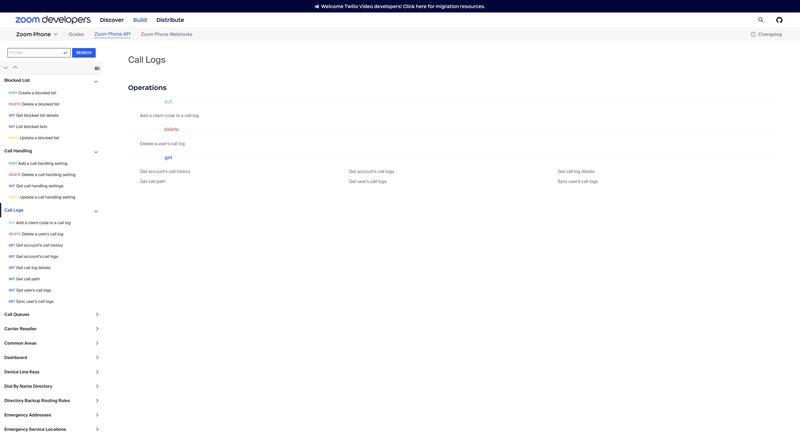 Task type: vqa. For each thing, say whether or not it's contained in the screenshot.
returned
no



Task type: describe. For each thing, give the bounding box(es) containing it.
down image
[[54, 33, 57, 36]]

search image
[[758, 17, 764, 23]]

zoom phone api link
[[94, 31, 131, 38]]

video
[[359, 3, 373, 9]]

history image left changelog
[[751, 32, 756, 37]]

zoom for zoom phone api
[[94, 31, 107, 37]]

for
[[428, 3, 435, 9]]

welcome twilio video developers! click here for migration resources. link
[[309, 3, 492, 10]]

twilio
[[345, 3, 358, 9]]

webhooks
[[170, 31, 193, 37]]

phone for zoom phone api
[[108, 31, 122, 37]]

zoom for zoom phone
[[16, 31, 32, 38]]

zoom for zoom phone webhooks
[[141, 31, 154, 37]]

github image
[[776, 17, 783, 23]]

phone for zoom phone webhooks
[[155, 31, 169, 37]]

click
[[403, 3, 415, 9]]

search image
[[758, 17, 764, 23]]

zoom developer logo image
[[16, 16, 91, 24]]

zoom phone api
[[94, 31, 131, 37]]

migration
[[436, 3, 459, 9]]

guides link
[[69, 31, 84, 38]]



Task type: locate. For each thing, give the bounding box(es) containing it.
2 zoom from the left
[[94, 31, 107, 37]]

api
[[123, 31, 131, 37]]

github image
[[776, 17, 783, 23]]

changelog link
[[751, 31, 782, 37]]

developers!
[[374, 3, 402, 9]]

history image down search image
[[751, 32, 758, 37]]

1 zoom from the left
[[16, 31, 32, 38]]

here
[[416, 3, 427, 9]]

phone left down icon
[[33, 31, 51, 38]]

1 horizontal spatial phone
[[108, 31, 122, 37]]

resources.
[[460, 3, 485, 9]]

3 phone from the left
[[155, 31, 169, 37]]

0 horizontal spatial phone
[[33, 31, 51, 38]]

1 phone from the left
[[33, 31, 51, 38]]

welcome
[[321, 3, 344, 9]]

history image
[[751, 32, 758, 37], [751, 32, 756, 37]]

zoom phone webhooks
[[141, 31, 193, 37]]

zoom phone
[[16, 31, 51, 38]]

phone left 'webhooks' in the top left of the page
[[155, 31, 169, 37]]

zoom phone webhooks link
[[141, 31, 193, 38]]

0 horizontal spatial zoom
[[16, 31, 32, 38]]

guides
[[69, 31, 84, 37]]

phone for zoom phone
[[33, 31, 51, 38]]

phone
[[33, 31, 51, 38], [108, 31, 122, 37], [155, 31, 169, 37]]

welcome twilio video developers! click here for migration resources.
[[321, 3, 485, 9]]

changelog
[[758, 31, 782, 37]]

zoom
[[16, 31, 32, 38], [94, 31, 107, 37], [141, 31, 154, 37]]

1 horizontal spatial zoom
[[94, 31, 107, 37]]

2 phone from the left
[[108, 31, 122, 37]]

2 horizontal spatial zoom
[[141, 31, 154, 37]]

2 horizontal spatial phone
[[155, 31, 169, 37]]

phone left api
[[108, 31, 122, 37]]

notification image
[[315, 4, 321, 9], [315, 4, 319, 9]]

3 zoom from the left
[[141, 31, 154, 37]]



